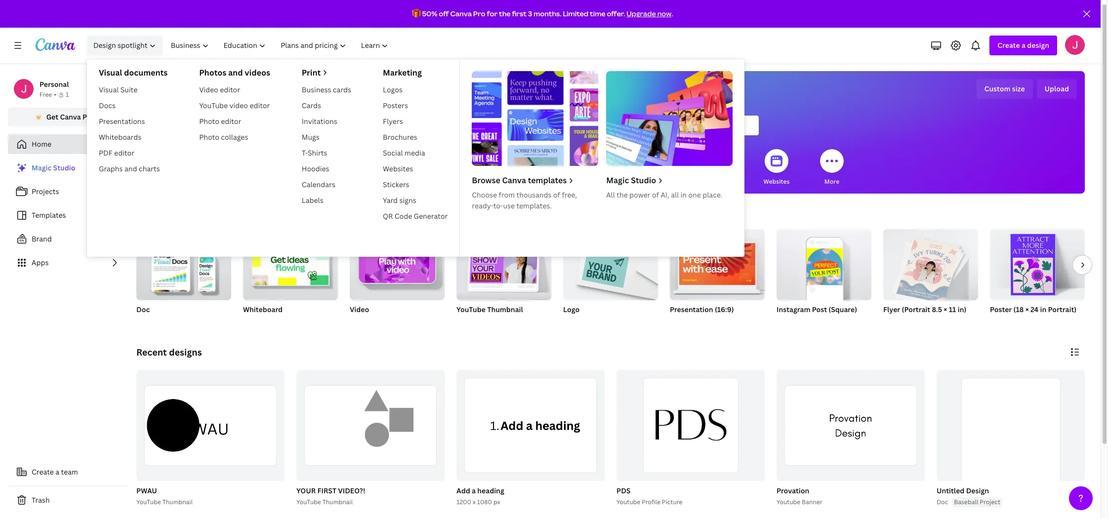 Task type: vqa. For each thing, say whether or not it's contained in the screenshot.
James Peterson icon
yes



Task type: describe. For each thing, give the bounding box(es) containing it.
get canva pro button
[[8, 108, 129, 127]]

50%
[[422, 9, 438, 18]]

whiteboards inside design spotlight menu
[[99, 132, 142, 142]]

for you
[[379, 177, 400, 186]]

1 vertical spatial doc
[[937, 498, 949, 507]]

flyer (portrait 8.5 × 11 in) group
[[884, 225, 979, 327]]

add
[[457, 486, 471, 496]]

provation youtube banner
[[777, 486, 823, 507]]

video for video
[[350, 305, 369, 314]]

you inside for you button
[[390, 177, 400, 186]]

group for logo
[[564, 229, 659, 301]]

🎁
[[412, 9, 421, 18]]

more button
[[821, 142, 844, 194]]

cards
[[302, 101, 321, 110]]

photo collages link
[[195, 130, 274, 145]]

logos
[[383, 85, 403, 94]]

signs
[[400, 196, 417, 205]]

post
[[813, 305, 828, 314]]

youtube for provation
[[777, 498, 801, 507]]

poster (18 × 24 in portrait)
[[991, 305, 1077, 314]]

in)
[[959, 305, 967, 314]]

photo collages
[[199, 132, 248, 142]]

posters
[[383, 101, 408, 110]]

1 × from the left
[[944, 305, 948, 314]]

calendars
[[302, 180, 336, 189]]

brand link
[[8, 229, 129, 249]]

code
[[395, 212, 412, 221]]

doc inside group
[[136, 305, 150, 314]]

calendars link
[[298, 177, 355, 193]]

templates
[[528, 175, 567, 186]]

1 vertical spatial whiteboards
[[482, 177, 519, 186]]

1 vertical spatial design
[[610, 83, 660, 104]]

provation
[[777, 486, 810, 496]]

portrait)
[[1049, 305, 1077, 314]]

place.
[[703, 190, 723, 200]]

11
[[950, 305, 957, 314]]

more
[[825, 177, 840, 186]]

create for create a design
[[998, 41, 1021, 50]]

design spotlight menu
[[87, 59, 745, 257]]

magic studio inside design spotlight menu
[[607, 175, 657, 186]]

projects link
[[8, 182, 129, 202]]

studio inside list
[[53, 163, 75, 173]]

photos and videos
[[199, 67, 270, 78]]

suite
[[121, 85, 138, 94]]

power
[[630, 190, 651, 200]]

will
[[548, 83, 574, 104]]

your first video?! button
[[297, 485, 366, 498]]

group for youtube thumbnail
[[457, 229, 552, 301]]

youtube thumbnail group
[[457, 229, 552, 327]]

qr code generator
[[383, 212, 448, 221]]

the inside design spotlight menu
[[617, 190, 628, 200]]

photo editor link
[[195, 114, 274, 130]]

websites inside design spotlight menu
[[383, 164, 413, 174]]

upgrade now button
[[627, 9, 672, 18]]

cards
[[333, 85, 352, 94]]

youtube inside "pwau youtube thumbnail"
[[136, 498, 161, 507]]

doc group
[[136, 229, 231, 327]]

visual documents
[[99, 67, 168, 78]]

24
[[1031, 305, 1039, 314]]

(portrait
[[903, 305, 931, 314]]

charts
[[139, 164, 160, 174]]

generator
[[414, 212, 448, 221]]

instagram post (square) group
[[777, 225, 872, 327]]

create for create a team
[[32, 468, 54, 477]]

invitations link
[[298, 114, 355, 130]]

project
[[981, 498, 1001, 507]]

print products
[[701, 177, 743, 186]]

trash
[[32, 496, 50, 505]]

8.5
[[933, 305, 943, 314]]

products
[[716, 177, 743, 186]]

canva for browse canva templates
[[503, 175, 526, 186]]

visual for visual documents
[[99, 67, 122, 78]]

1 horizontal spatial you
[[577, 83, 606, 104]]

upload
[[1045, 84, 1070, 93]]

pds youtube profile picture
[[617, 486, 683, 507]]

banner
[[802, 498, 823, 507]]

3
[[528, 9, 533, 18]]

in inside design spotlight menu
[[681, 190, 687, 200]]

youtube video editor
[[199, 101, 270, 110]]

hoodies link
[[298, 161, 355, 177]]

social inside design spotlight menu
[[383, 148, 403, 158]]

shirts
[[308, 148, 328, 158]]

your
[[297, 486, 316, 496]]

videos
[[245, 67, 270, 78]]

0 vertical spatial the
[[499, 9, 511, 18]]

and for graphs
[[125, 164, 137, 174]]

print for print products
[[701, 177, 715, 186]]

whiteboards link
[[95, 130, 172, 145]]

graphs and charts link
[[95, 161, 172, 177]]

social media button
[[593, 142, 629, 194]]

in inside group
[[1041, 305, 1047, 314]]

apps link
[[8, 253, 129, 273]]

custom size button
[[977, 79, 1034, 99]]

magic inside design spotlight menu
[[607, 175, 630, 186]]

pdf editor
[[99, 148, 134, 158]]

group for poster (18 × 24 in portrait)
[[991, 225, 1086, 301]]

editor for video editor
[[220, 85, 240, 94]]

create a design
[[998, 41, 1050, 50]]

provation button
[[777, 485, 810, 498]]

1 of 2
[[582, 470, 598, 477]]

home
[[32, 139, 51, 149]]

1 for 1
[[66, 90, 69, 99]]

youtube inside youtube thumbnail group
[[457, 305, 486, 314]]

flyers
[[383, 117, 403, 126]]

stickers
[[383, 180, 410, 189]]

visual for visual suite
[[99, 85, 119, 94]]

brochures
[[383, 132, 418, 142]]

youtube thumbnail
[[457, 305, 523, 314]]

1 for 1 of 2
[[582, 470, 585, 477]]

flyers link
[[379, 114, 452, 130]]

magic inside list
[[32, 163, 52, 173]]

logos link
[[379, 82, 452, 98]]

video group
[[350, 229, 445, 327]]

top level navigation element
[[85, 36, 745, 257]]

design inside dropdown button
[[1028, 41, 1050, 50]]

baseball
[[955, 498, 979, 507]]

whiteboard group
[[243, 229, 338, 327]]

presentations button
[[536, 142, 576, 194]]

videos
[[657, 177, 676, 186]]

a for team
[[56, 468, 59, 477]]

editor inside youtube video editor link
[[250, 101, 270, 110]]

collages
[[221, 132, 248, 142]]

print for print
[[302, 67, 321, 78]]

studio inside design spotlight menu
[[631, 175, 657, 186]]

list containing magic studio
[[8, 158, 129, 273]]

pwau
[[136, 486, 157, 496]]

t-
[[302, 148, 308, 158]]

1 horizontal spatial presentations
[[536, 177, 576, 186]]

visual suite link
[[95, 82, 172, 98]]

recent designs
[[136, 347, 202, 358]]



Task type: locate. For each thing, give the bounding box(es) containing it.
0 vertical spatial visual
[[99, 67, 122, 78]]

presentations up 'free,'
[[536, 177, 576, 186]]

0 horizontal spatial magic studio
[[32, 163, 75, 173]]

templates.
[[517, 201, 552, 211]]

1 vertical spatial media
[[612, 177, 629, 186]]

social media down the brochures
[[383, 148, 425, 158]]

stickers link
[[379, 177, 452, 193]]

choose from thousands of free, ready-to-use templates.
[[472, 190, 577, 211]]

recent
[[136, 347, 167, 358]]

0 vertical spatial 1
[[66, 90, 69, 99]]

print up place.
[[701, 177, 715, 186]]

spotlight
[[118, 41, 148, 50]]

canva up "from"
[[503, 175, 526, 186]]

design inside popup button
[[93, 41, 116, 50]]

0 vertical spatial presentations
[[99, 117, 145, 126]]

invitations
[[302, 117, 337, 126]]

t-shirts link
[[298, 145, 355, 161]]

1 horizontal spatial whiteboards
[[482, 177, 519, 186]]

thumbnail
[[488, 305, 523, 314], [162, 498, 193, 507], [323, 498, 353, 507]]

editor for pdf editor
[[114, 148, 134, 158]]

editor inside video editor link
[[220, 85, 240, 94]]

media
[[405, 148, 425, 158], [612, 177, 629, 186]]

photo up photo collages
[[199, 117, 219, 126]]

you right for
[[390, 177, 400, 186]]

presentations down docs link
[[99, 117, 145, 126]]

0 horizontal spatial you
[[390, 177, 400, 186]]

photo down photo editor
[[199, 132, 219, 142]]

0 horizontal spatial doc
[[136, 305, 150, 314]]

ready-
[[472, 201, 494, 211]]

presentations
[[99, 117, 145, 126], [536, 177, 576, 186]]

0 horizontal spatial whiteboards
[[99, 132, 142, 142]]

logo
[[564, 305, 580, 314]]

photo for photo collages
[[199, 132, 219, 142]]

design left spotlight
[[93, 41, 116, 50]]

0 vertical spatial and
[[228, 67, 243, 78]]

mugs
[[302, 132, 320, 142]]

a inside button
[[56, 468, 59, 477]]

you right will
[[577, 83, 606, 104]]

2
[[595, 470, 598, 477]]

studio up power
[[631, 175, 657, 186]]

1 vertical spatial a
[[56, 468, 59, 477]]

off
[[439, 9, 449, 18]]

social inside button
[[593, 177, 610, 186]]

whiteboards
[[99, 132, 142, 142], [482, 177, 519, 186]]

group for doc
[[136, 229, 231, 301]]

add a heading 1200 x 1080 px
[[457, 486, 505, 507]]

video inside design spotlight menu
[[199, 85, 218, 94]]

1 youtube from the left
[[617, 498, 641, 507]]

the
[[499, 9, 511, 18], [617, 190, 628, 200]]

1 horizontal spatial the
[[617, 190, 628, 200]]

whiteboards button
[[482, 142, 519, 194]]

media down brochures link
[[405, 148, 425, 158]]

0 vertical spatial print
[[302, 67, 321, 78]]

1 horizontal spatial websites
[[764, 177, 790, 186]]

marketing
[[383, 67, 422, 78]]

1 vertical spatial design
[[967, 486, 990, 496]]

1 horizontal spatial social media
[[593, 177, 629, 186]]

list
[[8, 158, 129, 273]]

youtube down pds button
[[617, 498, 641, 507]]

in right all
[[681, 190, 687, 200]]

whiteboard
[[243, 305, 283, 314]]

0 vertical spatial in
[[681, 190, 687, 200]]

design
[[1028, 41, 1050, 50], [610, 83, 660, 104]]

heading
[[478, 486, 505, 496]]

0 vertical spatial photo
[[199, 117, 219, 126]]

0 vertical spatial design
[[93, 41, 116, 50]]

1 vertical spatial websites
[[764, 177, 790, 186]]

of inside choose from thousands of free, ready-to-use templates.
[[554, 190, 561, 200]]

1 photo from the top
[[199, 117, 219, 126]]

1 horizontal spatial social
[[593, 177, 610, 186]]

0 horizontal spatial a
[[56, 468, 59, 477]]

social up all
[[593, 177, 610, 186]]

0 horizontal spatial social media
[[383, 148, 425, 158]]

editor inside photo editor link
[[221, 117, 241, 126]]

youtube inside youtube video editor link
[[199, 101, 228, 110]]

video editor
[[199, 85, 240, 94]]

1 vertical spatial studio
[[631, 175, 657, 186]]

pds button
[[617, 485, 631, 498]]

whiteboards up "from"
[[482, 177, 519, 186]]

social down the brochures
[[383, 148, 403, 158]]

for you button
[[378, 142, 401, 194]]

1 vertical spatial social media
[[593, 177, 629, 186]]

presentation
[[670, 305, 714, 314]]

0 horizontal spatial design
[[610, 83, 660, 104]]

canva inside design spotlight menu
[[503, 175, 526, 186]]

1 horizontal spatial canva
[[451, 9, 472, 18]]

1 horizontal spatial design
[[1028, 41, 1050, 50]]

youtube
[[617, 498, 641, 507], [777, 498, 801, 507]]

group
[[670, 225, 765, 301], [777, 225, 872, 301], [884, 225, 979, 304], [991, 225, 1086, 301], [136, 229, 231, 301], [243, 229, 338, 301], [350, 229, 445, 301], [457, 229, 552, 301], [564, 229, 659, 301]]

print up business
[[302, 67, 321, 78]]

youtube inside provation youtube banner
[[777, 498, 801, 507]]

a up the "size"
[[1022, 41, 1026, 50]]

magic down home
[[32, 163, 52, 173]]

group for instagram post (square)
[[777, 225, 872, 301]]

and up video editor link
[[228, 67, 243, 78]]

editor down youtube video editor link
[[221, 117, 241, 126]]

visual up visual suite
[[99, 67, 122, 78]]

custom
[[985, 84, 1011, 93]]

websites right products
[[764, 177, 790, 186]]

0 vertical spatial whiteboards
[[99, 132, 142, 142]]

instagram
[[777, 305, 811, 314]]

1 vertical spatial you
[[390, 177, 400, 186]]

create inside button
[[32, 468, 54, 477]]

create up custom size
[[998, 41, 1021, 50]]

get canva pro
[[46, 112, 94, 122]]

social media inside design spotlight menu
[[383, 148, 425, 158]]

editor up the youtube video editor
[[220, 85, 240, 94]]

media inside button
[[612, 177, 629, 186]]

0 horizontal spatial print
[[302, 67, 321, 78]]

0 horizontal spatial websites
[[383, 164, 413, 174]]

presentations inside design spotlight menu
[[99, 117, 145, 126]]

photo for photo editor
[[199, 117, 219, 126]]

1 visual from the top
[[99, 67, 122, 78]]

video inside group
[[350, 305, 369, 314]]

1 horizontal spatial a
[[472, 486, 476, 496]]

0 horizontal spatial ×
[[944, 305, 948, 314]]

0 vertical spatial you
[[577, 83, 606, 104]]

1 horizontal spatial in
[[1041, 305, 1047, 314]]

youtube for pds
[[617, 498, 641, 507]]

youtube inside your first video?! youtube thumbnail
[[297, 498, 321, 507]]

1 horizontal spatial media
[[612, 177, 629, 186]]

browse
[[472, 175, 501, 186]]

0 horizontal spatial media
[[405, 148, 425, 158]]

a for design
[[1022, 41, 1026, 50]]

0 horizontal spatial create
[[32, 468, 54, 477]]

×
[[944, 305, 948, 314], [1026, 305, 1030, 314]]

instagram post (square)
[[777, 305, 858, 314]]

create a team button
[[8, 463, 129, 483]]

cards link
[[298, 98, 355, 114]]

editor right video
[[250, 101, 270, 110]]

the right the for
[[499, 9, 511, 18]]

doc up recent
[[136, 305, 150, 314]]

social media up all
[[593, 177, 629, 186]]

1 horizontal spatial studio
[[631, 175, 657, 186]]

whiteboards up pdf editor
[[99, 132, 142, 142]]

1 vertical spatial canva
[[60, 112, 81, 122]]

0 horizontal spatial video
[[199, 85, 218, 94]]

video?!
[[338, 486, 366, 496]]

1 vertical spatial the
[[617, 190, 628, 200]]

0 vertical spatial a
[[1022, 41, 1026, 50]]

0 vertical spatial doc
[[136, 305, 150, 314]]

upgrade
[[627, 9, 656, 18]]

1 horizontal spatial magic studio
[[607, 175, 657, 186]]

studio down home link
[[53, 163, 75, 173]]

custom size
[[985, 84, 1026, 93]]

0 vertical spatial create
[[998, 41, 1021, 50]]

(square)
[[829, 305, 858, 314]]

1 vertical spatial social
[[593, 177, 610, 186]]

× left 24 at the bottom of the page
[[1026, 305, 1030, 314]]

visual up docs
[[99, 85, 119, 94]]

a right add
[[472, 486, 476, 496]]

pro
[[474, 9, 486, 18], [83, 112, 94, 122]]

months.
[[534, 9, 562, 18]]

group for video
[[350, 229, 445, 301]]

None search field
[[463, 116, 759, 135]]

and down pdf editor link
[[125, 164, 137, 174]]

for
[[379, 177, 388, 186]]

0 horizontal spatial youtube
[[617, 498, 641, 507]]

social media link
[[379, 145, 452, 161]]

media inside design spotlight menu
[[405, 148, 425, 158]]

(16:9)
[[715, 305, 734, 314]]

0 vertical spatial media
[[405, 148, 425, 158]]

group for flyer (portrait 8.5 × 11 in)
[[884, 225, 979, 304]]

1 vertical spatial magic
[[607, 175, 630, 186]]

design spotlight button
[[87, 36, 163, 55]]

visual suite
[[99, 85, 138, 94]]

a for heading
[[472, 486, 476, 496]]

qr code generator link
[[379, 209, 452, 224]]

0 horizontal spatial pro
[[83, 112, 94, 122]]

pro up home link
[[83, 112, 94, 122]]

1 horizontal spatial magic
[[607, 175, 630, 186]]

canva
[[451, 9, 472, 18], [60, 112, 81, 122], [503, 175, 526, 186]]

1 horizontal spatial thumbnail
[[323, 498, 353, 507]]

1 right '•'
[[66, 90, 69, 99]]

untitled design button
[[937, 485, 990, 498]]

0 horizontal spatial the
[[499, 9, 511, 18]]

2 horizontal spatial a
[[1022, 41, 1026, 50]]

1 horizontal spatial video
[[350, 305, 369, 314]]

editor up graphs and charts
[[114, 148, 134, 158]]

youtube inside pds youtube profile picture
[[617, 498, 641, 507]]

2 visual from the top
[[99, 85, 119, 94]]

1 vertical spatial in
[[1041, 305, 1047, 314]]

canva right get
[[60, 112, 81, 122]]

create left team
[[32, 468, 54, 477]]

0 vertical spatial social media
[[383, 148, 425, 158]]

0 horizontal spatial design
[[93, 41, 116, 50]]

of left 'free,'
[[554, 190, 561, 200]]

2 horizontal spatial canva
[[503, 175, 526, 186]]

editor for photo editor
[[221, 117, 241, 126]]

create
[[998, 41, 1021, 50], [32, 468, 54, 477]]

0 horizontal spatial and
[[125, 164, 137, 174]]

canva inside get canva pro button
[[60, 112, 81, 122]]

size
[[1013, 84, 1026, 93]]

2 horizontal spatial of
[[653, 190, 659, 200]]

mugs link
[[298, 130, 355, 145]]

posters link
[[379, 98, 452, 114]]

1 vertical spatial print
[[701, 177, 715, 186]]

create a team
[[32, 468, 78, 477]]

yard
[[383, 196, 398, 205]]

x
[[473, 498, 476, 507]]

0 vertical spatial canva
[[451, 9, 472, 18]]

pro inside button
[[83, 112, 94, 122]]

labels link
[[298, 193, 355, 209]]

magic studio up power
[[607, 175, 657, 186]]

design inside button
[[967, 486, 990, 496]]

magic
[[32, 163, 52, 173], [607, 175, 630, 186]]

0 vertical spatial magic
[[32, 163, 52, 173]]

video for video editor
[[199, 85, 218, 94]]

from
[[499, 190, 515, 200]]

print inside design spotlight menu
[[302, 67, 321, 78]]

youtube video editor link
[[195, 98, 274, 114]]

0 horizontal spatial 1
[[66, 90, 69, 99]]

print
[[302, 67, 321, 78], [701, 177, 715, 186]]

personal
[[40, 80, 69, 89]]

0 vertical spatial websites
[[383, 164, 413, 174]]

print inside button
[[701, 177, 715, 186]]

profile
[[642, 498, 661, 507]]

brand
[[32, 234, 52, 244]]

flyer (portrait 8.5 × 11 in)
[[884, 305, 967, 314]]

presentation (16:9) group
[[670, 225, 765, 327]]

the right all
[[617, 190, 628, 200]]

1 horizontal spatial create
[[998, 41, 1021, 50]]

magic studio up the projects
[[32, 163, 75, 173]]

0 vertical spatial magic studio
[[32, 163, 75, 173]]

0 horizontal spatial in
[[681, 190, 687, 200]]

1 vertical spatial photo
[[199, 132, 219, 142]]

media up all
[[612, 177, 629, 186]]

1 vertical spatial presentations
[[536, 177, 576, 186]]

print products button
[[701, 142, 743, 194]]

james peterson image
[[1066, 35, 1086, 55]]

1 horizontal spatial pro
[[474, 9, 486, 18]]

1 horizontal spatial doc
[[937, 498, 949, 507]]

1 horizontal spatial of
[[587, 470, 594, 477]]

magic up all
[[607, 175, 630, 186]]

of left 2
[[587, 470, 594, 477]]

editor inside pdf editor link
[[114, 148, 134, 158]]

websites up for you
[[383, 164, 413, 174]]

websites link
[[379, 161, 452, 177]]

poster (18 × 24 in portrait) group
[[991, 225, 1086, 327]]

1 vertical spatial magic studio
[[607, 175, 657, 186]]

pro left the for
[[474, 9, 486, 18]]

hoodies
[[302, 164, 329, 174]]

home link
[[8, 134, 129, 154]]

a inside dropdown button
[[1022, 41, 1026, 50]]

for
[[487, 9, 498, 18]]

create a design button
[[990, 36, 1058, 55]]

2 vertical spatial canva
[[503, 175, 526, 186]]

0 horizontal spatial studio
[[53, 163, 75, 173]]

thumbnail inside group
[[488, 305, 523, 314]]

1 horizontal spatial print
[[701, 177, 715, 186]]

2 photo from the top
[[199, 132, 219, 142]]

1 horizontal spatial and
[[228, 67, 243, 78]]

1 vertical spatial 1
[[582, 470, 585, 477]]

1 horizontal spatial 1
[[582, 470, 585, 477]]

0 horizontal spatial of
[[554, 190, 561, 200]]

0 vertical spatial pro
[[474, 9, 486, 18]]

2 × from the left
[[1026, 305, 1030, 314]]

apps
[[32, 258, 49, 267]]

yard signs link
[[379, 193, 452, 209]]

thumbnail inside your first video?! youtube thumbnail
[[323, 498, 353, 507]]

graphs
[[99, 164, 123, 174]]

0 vertical spatial social
[[383, 148, 403, 158]]

t-shirts
[[302, 148, 328, 158]]

1 horizontal spatial ×
[[1026, 305, 1030, 314]]

a inside add a heading 1200 x 1080 px
[[472, 486, 476, 496]]

0 horizontal spatial canva
[[60, 112, 81, 122]]

group for presentation (16:9)
[[670, 225, 765, 301]]

pds
[[617, 486, 631, 496]]

doc down the untitled
[[937, 498, 949, 507]]

1 horizontal spatial youtube
[[777, 498, 801, 507]]

0 vertical spatial design
[[1028, 41, 1050, 50]]

add a heading button
[[457, 485, 505, 498]]

websites
[[383, 164, 413, 174], [764, 177, 790, 186]]

of for browse canva templates
[[554, 190, 561, 200]]

logo group
[[564, 229, 659, 327]]

create inside dropdown button
[[998, 41, 1021, 50]]

0 vertical spatial video
[[199, 85, 218, 94]]

canva for get canva pro
[[60, 112, 81, 122]]

now
[[658, 9, 672, 18]]

thumbnail inside "pwau youtube thumbnail"
[[162, 498, 193, 507]]

1200
[[457, 498, 472, 507]]

of left ai,
[[653, 190, 659, 200]]

1 vertical spatial create
[[32, 468, 54, 477]]

youtube down provation button
[[777, 498, 801, 507]]

choose
[[472, 190, 497, 200]]

trash link
[[8, 491, 129, 511]]

presentation (16:9)
[[670, 305, 734, 314]]

0 horizontal spatial presentations
[[99, 117, 145, 126]]

canva right off in the left of the page
[[451, 9, 472, 18]]

a left team
[[56, 468, 59, 477]]

2 horizontal spatial thumbnail
[[488, 305, 523, 314]]

2 youtube from the left
[[777, 498, 801, 507]]

1 left 2
[[582, 470, 585, 477]]

untitled
[[937, 486, 965, 496]]

1 vertical spatial and
[[125, 164, 137, 174]]

of for magic studio
[[653, 190, 659, 200]]

in right 24 at the bottom of the page
[[1041, 305, 1047, 314]]

graphs and charts
[[99, 164, 160, 174]]

design up baseball project
[[967, 486, 990, 496]]

and for photos
[[228, 67, 243, 78]]

× left 11
[[944, 305, 948, 314]]



